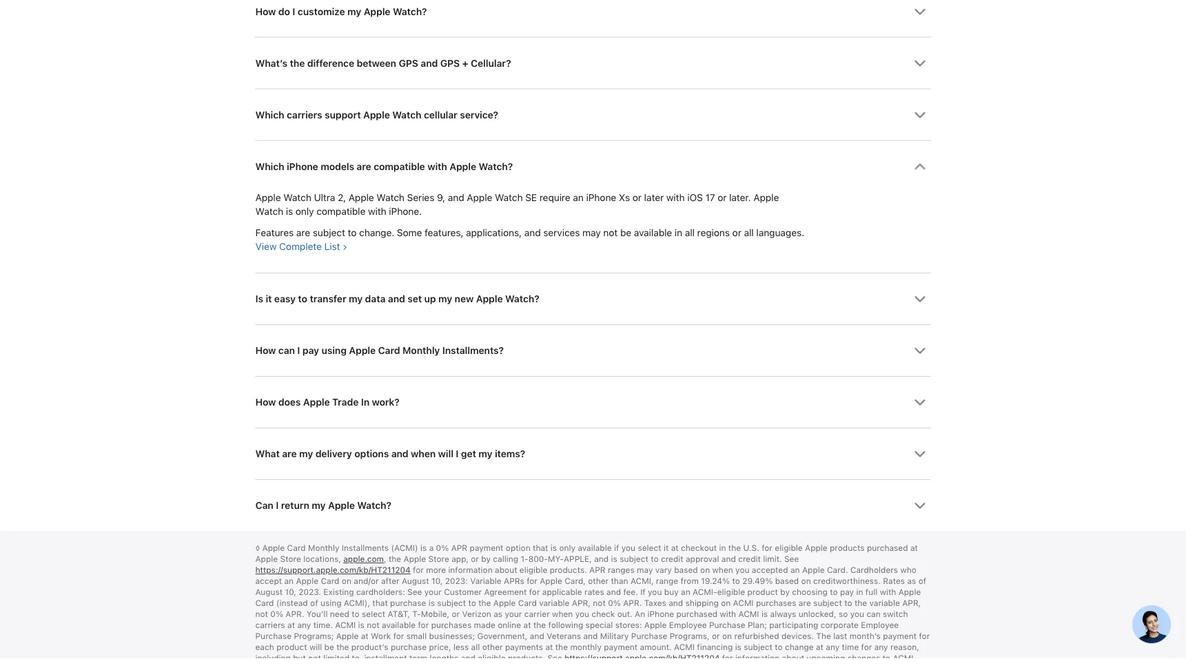Task type: describe. For each thing, give the bounding box(es) containing it.
what's the difference between gps and gps + cellular?
[[255, 57, 511, 69]]

up
[[424, 293, 436, 305]]

which iphone models are compatible with apple watch? button
[[255, 141, 931, 192]]

how do i customize my apple watch? button
[[255, 0, 931, 37]]

apple right return
[[328, 500, 355, 512]]

work?
[[372, 397, 399, 408]]

apple inside dropdown button
[[349, 345, 376, 357]]

return
[[281, 500, 309, 512]]

installments?
[[442, 345, 504, 357]]

do
[[278, 5, 290, 17]]

are for delivery
[[282, 448, 297, 460]]

chevrondown image for when
[[914, 449, 926, 460]]

how do i customize my apple watch?
[[255, 5, 427, 17]]

my right up
[[438, 293, 452, 305]]

my left data
[[349, 293, 363, 305]]

watch? down options
[[357, 500, 391, 512]]

options
[[354, 448, 389, 460]]

is it easy to transfer my data and set up my new apple watch?
[[255, 293, 539, 305]]

customize
[[298, 5, 345, 17]]

easy
[[274, 293, 296, 305]]

iphone xs
[[586, 192, 630, 204]]

0 vertical spatial are
[[357, 161, 371, 172]]

which carriers support apple watch cellular service?
[[255, 109, 498, 121]]

chevrondown image for cellular?
[[914, 57, 926, 69]]

view
[[255, 241, 277, 253]]

available
[[634, 227, 672, 239]]

1 gps from the left
[[399, 57, 418, 69]]

or inside features are subject to change. some features, applications, and services may not be available in all regions or all languages. view complete list
[[732, 227, 741, 239]]

1 all from the left
[[685, 227, 695, 239]]

2 horizontal spatial with
[[666, 192, 685, 204]]

will
[[438, 448, 453, 460]]

later.
[[729, 192, 751, 204]]

between
[[357, 57, 396, 69]]

2 all from the left
[[744, 227, 754, 239]]

can i return my apple watch? button
[[255, 480, 931, 531]]

list item containing which iphone models are compatible with apple watch?
[[255, 140, 931, 273]]

not
[[603, 227, 618, 239]]

what's the difference between gps and gps + cellular? button
[[255, 37, 931, 88]]

get
[[461, 448, 476, 460]]

later
[[644, 192, 664, 204]]

chevrondown image for service?
[[914, 109, 926, 121]]

new
[[455, 293, 474, 305]]

subject
[[313, 227, 345, 239]]

what are my delivery options and when will i get my items? button
[[255, 429, 931, 480]]

list containing how do i customize my apple watch?
[[255, 0, 931, 531]]

features
[[255, 227, 294, 239]]

only
[[296, 206, 314, 217]]

complete
[[279, 241, 322, 253]]

ios 17
[[687, 192, 715, 204]]

apple up between
[[364, 5, 390, 17]]

which for which iphone models are compatible with apple watch?
[[255, 161, 284, 172]]

is
[[255, 293, 263, 305]]

ultra
[[314, 192, 335, 204]]

cellular?
[[471, 57, 511, 69]]

chevrondown image for watch?
[[914, 6, 926, 17]]

cellular
[[424, 109, 457, 121]]

does
[[278, 397, 301, 408]]

regions
[[697, 227, 730, 239]]

pay
[[302, 345, 319, 357]]

what are my delivery options and when will i get my items?
[[255, 448, 525, 460]]

difference
[[307, 57, 354, 69]]

and left when
[[391, 448, 408, 460]]

some
[[397, 227, 422, 239]]

what
[[255, 448, 280, 460]]

compatible inside "apple watch ultra 2, apple watch series 9, and apple watch se require an iphone xs or later with ios 17 or later.  apple watch is only compatible with iphone."
[[316, 206, 365, 217]]

what's
[[255, 57, 287, 69]]

my right return
[[312, 500, 326, 512]]

apple inside "dropdown button"
[[303, 397, 330, 408]]

apple up apple watch se
[[449, 161, 476, 172]]

https://support.apple.com/kb/ht211204 link
[[255, 566, 411, 576]]

which carriers support apple watch cellular service? button
[[255, 89, 931, 140]]

watch? up what's the difference between gps and gps + cellular?
[[393, 5, 427, 17]]

models
[[321, 161, 354, 172]]

i inside dropdown button
[[297, 345, 300, 357]]

apple.com
[[343, 555, 384, 565]]

2,
[[338, 192, 346, 204]]

1 horizontal spatial or
[[718, 192, 727, 204]]

support
[[325, 109, 361, 121]]

services
[[543, 227, 580, 239]]

set
[[407, 293, 422, 305]]

the
[[290, 57, 305, 69]]

using
[[321, 345, 347, 357]]

may
[[582, 227, 601, 239]]

chevrondown image for set
[[914, 294, 926, 305]]

an
[[573, 192, 584, 204]]

iphone.
[[389, 206, 422, 217]]

card
[[378, 345, 400, 357]]

are for to
[[296, 227, 310, 239]]

applications,
[[466, 227, 522, 239]]



Task type: locate. For each thing, give the bounding box(es) containing it.
which left 'carriers'
[[255, 109, 284, 121]]

compatible up series
[[374, 161, 425, 172]]

apple right later.
[[753, 192, 779, 204]]

3 chevrondown image from the top
[[914, 161, 926, 173]]

main content
[[0, 0, 1186, 644]]

to inside features are subject to change. some features, applications, and services may not be available in all regions or all languages. view complete list
[[348, 227, 357, 239]]

how does apple trade in work?
[[255, 397, 399, 408]]

my left delivery
[[299, 448, 313, 460]]

2 vertical spatial with
[[368, 206, 386, 217]]

all right in
[[685, 227, 695, 239]]

◊ apple.com https://support.apple.com/kb/ht211204
[[255, 544, 411, 576]]

2 gps from the left
[[440, 57, 460, 69]]

chevrondown image inside what's the difference between gps and gps + cellular? dropdown button
[[914, 57, 926, 69]]

chevrondown image inside how do i customize my apple watch? dropdown button
[[914, 6, 926, 17]]

1 vertical spatial chevrondown image
[[914, 294, 926, 305]]

with
[[427, 161, 447, 172], [666, 192, 685, 204], [368, 206, 386, 217]]

which iphone models are compatible with apple watch?
[[255, 161, 513, 172]]

list item
[[255, 140, 931, 273]]

0 vertical spatial to
[[348, 227, 357, 239]]

series
[[407, 192, 434, 204]]

apple
[[364, 5, 390, 17], [363, 109, 390, 121], [449, 161, 476, 172], [255, 192, 281, 204], [753, 192, 779, 204], [476, 293, 503, 305], [349, 345, 376, 357], [303, 397, 330, 408], [328, 500, 355, 512]]

1 horizontal spatial gps
[[440, 57, 460, 69]]

2 chevrondown image from the top
[[914, 109, 926, 121]]

can
[[278, 345, 295, 357]]

how can i pay using apple card monthly installments?
[[255, 345, 504, 357]]

apple left card
[[349, 345, 376, 357]]

features,
[[425, 227, 463, 239]]

1 vertical spatial are
[[296, 227, 310, 239]]

iphone
[[287, 161, 318, 172]]

delivery
[[315, 448, 352, 460]]

1 vertical spatial to
[[298, 293, 307, 305]]

to for subject
[[348, 227, 357, 239]]

and left set
[[388, 293, 405, 305]]

when
[[411, 448, 436, 460]]

list
[[324, 241, 340, 253]]

watch left cellular
[[392, 109, 421, 121]]

how inside "dropdown button"
[[255, 397, 276, 408]]

i
[[292, 5, 295, 17], [297, 345, 300, 357], [456, 448, 459, 460], [276, 500, 279, 512]]

how left can
[[255, 345, 276, 357]]

apple right does
[[303, 397, 330, 408]]

chevrondown image for card
[[914, 345, 926, 357]]

and left + on the left of the page
[[421, 57, 438, 69]]

apple right support
[[363, 109, 390, 121]]

or left later.
[[718, 192, 727, 204]]

which
[[255, 109, 284, 121], [255, 161, 284, 172]]

1 horizontal spatial with
[[427, 161, 447, 172]]

are right the what
[[282, 448, 297, 460]]

2 vertical spatial chevrondown image
[[914, 500, 926, 512]]

transfer
[[310, 293, 346, 305]]

carriers
[[287, 109, 322, 121]]

watch inside dropdown button
[[392, 109, 421, 121]]

my right get
[[478, 448, 492, 460]]

watch up only on the left top
[[283, 192, 311, 204]]

1 vertical spatial with
[[666, 192, 685, 204]]

compatible down 2,
[[316, 206, 365, 217]]

chevrondown image inside which carriers support apple watch cellular service? dropdown button
[[914, 109, 926, 121]]

trade
[[332, 397, 359, 408]]

in
[[361, 397, 369, 408]]

to right easy
[[298, 293, 307, 305]]

1 horizontal spatial compatible
[[374, 161, 425, 172]]

is
[[286, 206, 293, 217]]

chevrondown image inside which iphone models are compatible with apple watch? dropdown button
[[914, 161, 926, 173]]

0 vertical spatial watch
[[392, 109, 421, 121]]

2 how from the top
[[255, 345, 276, 357]]

require
[[539, 192, 570, 204]]

0 horizontal spatial compatible
[[316, 206, 365, 217]]

3 chevrondown image from the top
[[914, 500, 926, 512]]

chevrondown image
[[914, 6, 926, 17], [914, 109, 926, 121], [914, 161, 926, 173], [914, 345, 926, 357], [914, 397, 926, 409], [914, 449, 926, 460]]

0 horizontal spatial with
[[368, 206, 386, 217]]

1 chevrondown image from the top
[[914, 6, 926, 17]]

watch? up apple watch se
[[479, 161, 513, 172]]

my
[[347, 5, 361, 17], [349, 293, 363, 305], [438, 293, 452, 305], [299, 448, 313, 460], [478, 448, 492, 460], [312, 500, 326, 512]]

apple watch
[[348, 192, 404, 204]]

2 which from the top
[[255, 161, 284, 172]]

all
[[685, 227, 695, 239], [744, 227, 754, 239]]

are
[[357, 161, 371, 172], [296, 227, 310, 239], [282, 448, 297, 460]]

watch
[[392, 109, 421, 121], [283, 192, 311, 204], [255, 206, 283, 217]]

are inside features are subject to change. some features, applications, and services may not be available in all regions or all languages. view complete list
[[296, 227, 310, 239]]

1 vertical spatial which
[[255, 161, 284, 172]]

my right the customize
[[347, 5, 361, 17]]

chevrondown image inside is it easy to transfer my data and set up my new apple watch? dropdown button
[[914, 294, 926, 305]]

and inside "apple watch ultra 2, apple watch series 9, and apple watch se require an iphone xs or later with ios 17 or later.  apple watch is only compatible with iphone."
[[448, 192, 464, 204]]

6 chevrondown image from the top
[[914, 449, 926, 460]]

1 horizontal spatial all
[[744, 227, 754, 239]]

0 vertical spatial how
[[255, 5, 276, 17]]

0 vertical spatial compatible
[[374, 161, 425, 172]]

3 how from the top
[[255, 397, 276, 408]]

items?
[[495, 448, 525, 460]]

2 vertical spatial how
[[255, 397, 276, 408]]

in
[[675, 227, 682, 239]]

or right 'regions'
[[732, 227, 741, 239]]

gps left + on the left of the page
[[440, 57, 460, 69]]

chevrondown image inside 'can i return my apple watch?' dropdown button
[[914, 500, 926, 512]]

to right subject
[[348, 227, 357, 239]]

view complete list link
[[255, 241, 347, 253]]

chevrondown image inside how can i pay using apple card monthly installments? dropdown button
[[914, 345, 926, 357]]

chevrondown image inside "how does apple trade in work?" "dropdown button"
[[914, 397, 926, 409]]

how left do
[[255, 5, 276, 17]]

with up 9,
[[427, 161, 447, 172]]

can i return my apple watch?
[[255, 500, 391, 512]]

how
[[255, 5, 276, 17], [255, 345, 276, 357], [255, 397, 276, 408]]

chevrondown image for apple
[[914, 161, 926, 173]]

0 vertical spatial which
[[255, 109, 284, 121]]

compatible inside which iphone models are compatible with apple watch? dropdown button
[[374, 161, 425, 172]]

1 how from the top
[[255, 5, 276, 17]]

chevrondown image inside what are my delivery options and when will i get my items? dropdown button
[[914, 449, 926, 460]]

apple right new
[[476, 293, 503, 305]]

to inside dropdown button
[[298, 293, 307, 305]]

apple.com link
[[343, 555, 384, 565]]

how can i pay using apple card monthly installments? button
[[255, 325, 931, 376]]

0 horizontal spatial all
[[685, 227, 695, 239]]

list
[[255, 0, 931, 531]]

https://support.apple.com/kb/ht211204
[[255, 566, 411, 576]]

chevrondown image
[[914, 57, 926, 69], [914, 294, 926, 305], [914, 500, 926, 512]]

1 which from the top
[[255, 109, 284, 121]]

which left iphone
[[255, 161, 284, 172]]

how for how does apple trade in work?
[[255, 397, 276, 408]]

0 horizontal spatial or
[[632, 192, 642, 204]]

compatible
[[374, 161, 425, 172], [316, 206, 365, 217]]

monthly
[[403, 345, 440, 357]]

2 vertical spatial watch
[[255, 206, 283, 217]]

or left 'later'
[[632, 192, 642, 204]]

how inside dropdown button
[[255, 5, 276, 17]]

gps
[[399, 57, 418, 69], [440, 57, 460, 69]]

all left languages.
[[744, 227, 754, 239]]

0 vertical spatial with
[[427, 161, 447, 172]]

is it easy to transfer my data and set up my new apple watch? button
[[255, 274, 931, 325]]

watch? right new
[[505, 293, 539, 305]]

how for how can i pay using apple card monthly installments?
[[255, 345, 276, 357]]

1 vertical spatial watch
[[283, 192, 311, 204]]

apple up features
[[255, 192, 281, 204]]

can
[[255, 500, 273, 512]]

with right 'later'
[[666, 192, 685, 204]]

it
[[266, 293, 272, 305]]

features are subject to change. some features, applications, and services may not be available in all regions or all languages. view complete list
[[255, 227, 804, 253]]

apple watch se
[[467, 192, 537, 204]]

with inside dropdown button
[[427, 161, 447, 172]]

with down apple watch
[[368, 206, 386, 217]]

how for how do i customize my apple watch?
[[255, 5, 276, 17]]

be
[[620, 227, 631, 239]]

0 horizontal spatial gps
[[399, 57, 418, 69]]

2 horizontal spatial or
[[732, 227, 741, 239]]

service?
[[460, 109, 498, 121]]

data
[[365, 293, 385, 305]]

to for easy
[[298, 293, 307, 305]]

and left services
[[524, 227, 541, 239]]

4 chevrondown image from the top
[[914, 345, 926, 357]]

languages.
[[756, 227, 804, 239]]

9,
[[437, 192, 445, 204]]

which for which carriers support apple watch cellular service?
[[255, 109, 284, 121]]

and right 9,
[[448, 192, 464, 204]]

1 vertical spatial compatible
[[316, 206, 365, 217]]

watch left is
[[255, 206, 283, 217]]

main content containing how do i customize my apple watch?
[[0, 0, 1186, 644]]

◊
[[255, 544, 260, 554]]

and
[[421, 57, 438, 69], [448, 192, 464, 204], [524, 227, 541, 239], [388, 293, 405, 305], [391, 448, 408, 460]]

how does apple trade in work? button
[[255, 377, 931, 428]]

1 vertical spatial how
[[255, 345, 276, 357]]

2 chevrondown image from the top
[[914, 294, 926, 305]]

watch?
[[393, 5, 427, 17], [479, 161, 513, 172], [505, 293, 539, 305], [357, 500, 391, 512]]

1 chevrondown image from the top
[[914, 57, 926, 69]]

how inside dropdown button
[[255, 345, 276, 357]]

are right models on the top
[[357, 161, 371, 172]]

0 horizontal spatial to
[[298, 293, 307, 305]]

gps right between
[[399, 57, 418, 69]]

are up 'view complete list' link
[[296, 227, 310, 239]]

5 chevrondown image from the top
[[914, 397, 926, 409]]

how left does
[[255, 397, 276, 408]]

0 vertical spatial chevrondown image
[[914, 57, 926, 69]]

and inside features are subject to change. some features, applications, and services may not be available in all regions or all languages. view complete list
[[524, 227, 541, 239]]

apple watch ultra 2, apple watch series 9, and apple watch se require an iphone xs or later with ios 17 or later.  apple watch is only compatible with iphone.
[[255, 192, 779, 217]]

2 vertical spatial are
[[282, 448, 297, 460]]

+
[[462, 57, 468, 69]]

change.
[[359, 227, 394, 239]]

1 horizontal spatial to
[[348, 227, 357, 239]]



Task type: vqa. For each thing, say whether or not it's contained in the screenshot.
THE ◊
yes



